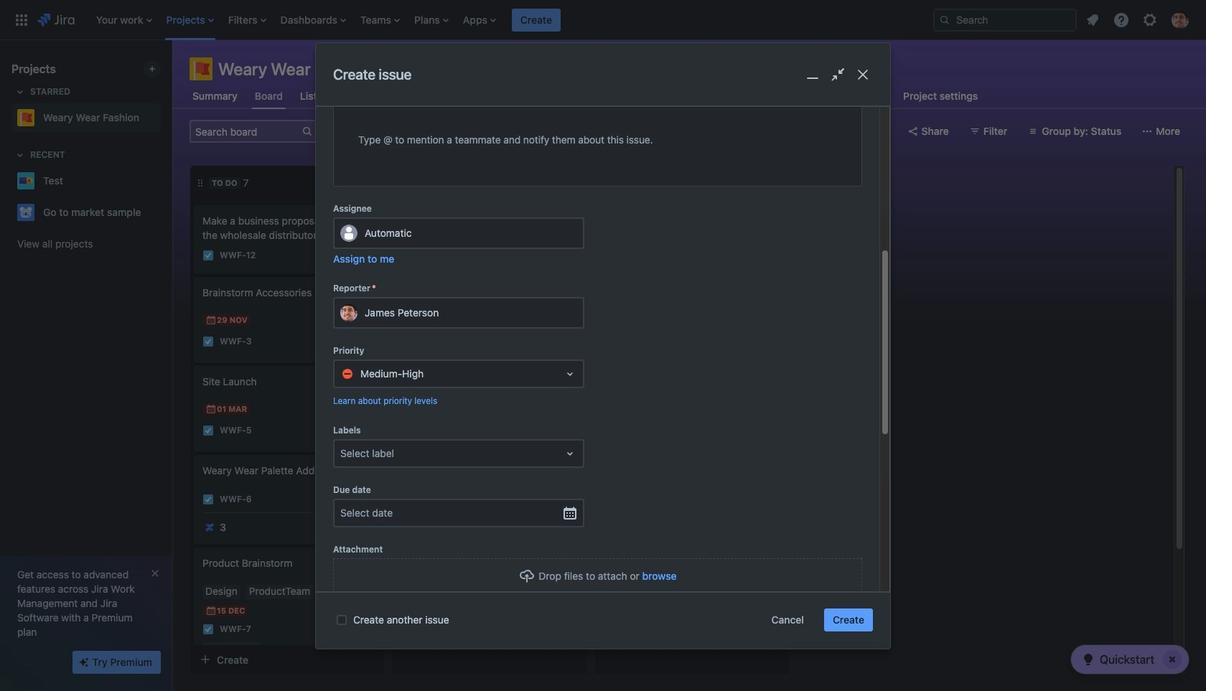 Task type: vqa. For each thing, say whether or not it's contained in the screenshot.
the Appswitcher Icon's 'list'
no



Task type: locate. For each thing, give the bounding box(es) containing it.
james peterson image for due date: 29 november 2023 image
[[353, 333, 371, 350]]

task image for low image
[[203, 250, 214, 261]]

highest image
[[338, 336, 349, 348], [358, 624, 369, 636]]

0 vertical spatial james peterson image
[[353, 333, 371, 350]]

minimize image
[[803, 65, 823, 85]]

list item
[[92, 0, 156, 40], [162, 0, 218, 40], [224, 0, 270, 40], [276, 0, 350, 40], [356, 0, 404, 40], [410, 0, 453, 40], [459, 0, 500, 40], [512, 0, 561, 40]]

due date: 01 march 2024 image
[[205, 404, 217, 415]]

banner
[[0, 0, 1206, 40]]

james peterson image
[[353, 333, 371, 350], [353, 422, 371, 439]]

1 vertical spatial highest image
[[358, 624, 369, 636]]

1 horizontal spatial highest image
[[358, 624, 369, 636]]

jira image
[[37, 11, 75, 28], [37, 11, 75, 28]]

None search field
[[934, 8, 1077, 31]]

1 task image from the top
[[203, 250, 214, 261]]

0 horizontal spatial task image
[[203, 425, 214, 437]]

3 task image from the top
[[203, 494, 214, 506]]

1 james peterson image from the top
[[353, 333, 371, 350]]

due date: 01 march 2024 image
[[205, 404, 217, 415]]

open image
[[562, 365, 579, 383], [562, 445, 579, 463]]

task image
[[203, 250, 214, 261], [203, 336, 214, 348], [203, 494, 214, 506], [203, 624, 214, 636]]

0 horizontal spatial highest image
[[338, 336, 349, 348]]

collapse starred projects image
[[11, 83, 29, 101]]

dialog
[[316, 3, 890, 692]]

due date: 29 november 2023 image
[[205, 315, 217, 326]]

None text field
[[340, 447, 343, 461], [340, 506, 343, 521], [340, 447, 343, 461], [340, 506, 343, 521]]

collapse recent projects image
[[11, 146, 29, 164]]

0 vertical spatial open image
[[562, 365, 579, 383]]

4 task image from the top
[[203, 624, 214, 636]]

1 vertical spatial james peterson image
[[353, 422, 371, 439]]

list
[[89, 0, 922, 40], [1080, 7, 1198, 33]]

tab list
[[181, 83, 990, 109]]

2 james peterson image from the top
[[353, 422, 371, 439]]

1 horizontal spatial task image
[[405, 304, 417, 316]]

lowest image
[[338, 425, 349, 437]]

1 open image from the top
[[562, 365, 579, 383]]

due date: 15 december 2023 image
[[205, 605, 217, 617]]

1 vertical spatial open image
[[562, 445, 579, 463]]

james peterson image
[[556, 302, 573, 319]]

8 list item from the left
[[512, 0, 561, 40]]

6 list item from the left
[[410, 0, 453, 40]]

2 open image from the top
[[562, 445, 579, 463]]

2 list item from the left
[[162, 0, 218, 40]]

task image
[[405, 304, 417, 316], [203, 425, 214, 437]]

due date: 29 february 2024 image
[[408, 283, 419, 294], [408, 283, 419, 294]]

Search field
[[934, 8, 1077, 31]]



Task type: describe. For each thing, give the bounding box(es) containing it.
1 horizontal spatial list
[[1080, 7, 1198, 33]]

task image for medium icon
[[203, 494, 214, 506]]

4 list item from the left
[[276, 0, 350, 40]]

due date: 15 december 2023 image
[[205, 605, 217, 617]]

Search board text field
[[191, 121, 300, 141]]

Description - Main content area, start typing to enter text. text field
[[358, 131, 837, 148]]

3 list item from the left
[[224, 0, 270, 40]]

primary element
[[9, 0, 922, 40]]

check image
[[1080, 651, 1097, 669]]

exit full screen image
[[828, 65, 848, 85]]

task image for bottom highest image
[[203, 624, 214, 636]]

due date: 29 november 2023 image
[[205, 315, 217, 326]]

close premium upgrade banner image
[[149, 568, 161, 580]]

show subtasks image
[[238, 644, 255, 661]]

0 horizontal spatial list
[[89, 0, 922, 40]]

search image
[[939, 14, 951, 25]]

1 vertical spatial task image
[[203, 425, 214, 437]]

5 list item from the left
[[356, 0, 404, 40]]

2 task image from the top
[[203, 336, 214, 348]]

discard changes and close image
[[853, 65, 873, 85]]

1 list item from the left
[[92, 0, 156, 40]]

dismiss quickstart image
[[1161, 648, 1184, 671]]

upload image
[[519, 568, 536, 585]]

create column image
[[804, 172, 821, 189]]

7 list item from the left
[[459, 0, 500, 40]]

james peterson image for due date: 01 march 2024 image
[[353, 422, 371, 439]]

0 vertical spatial highest image
[[338, 336, 349, 348]]

0 vertical spatial task image
[[405, 304, 417, 316]]

add people image
[[369, 123, 386, 140]]

medium image
[[358, 494, 369, 506]]

low image
[[358, 250, 369, 261]]



